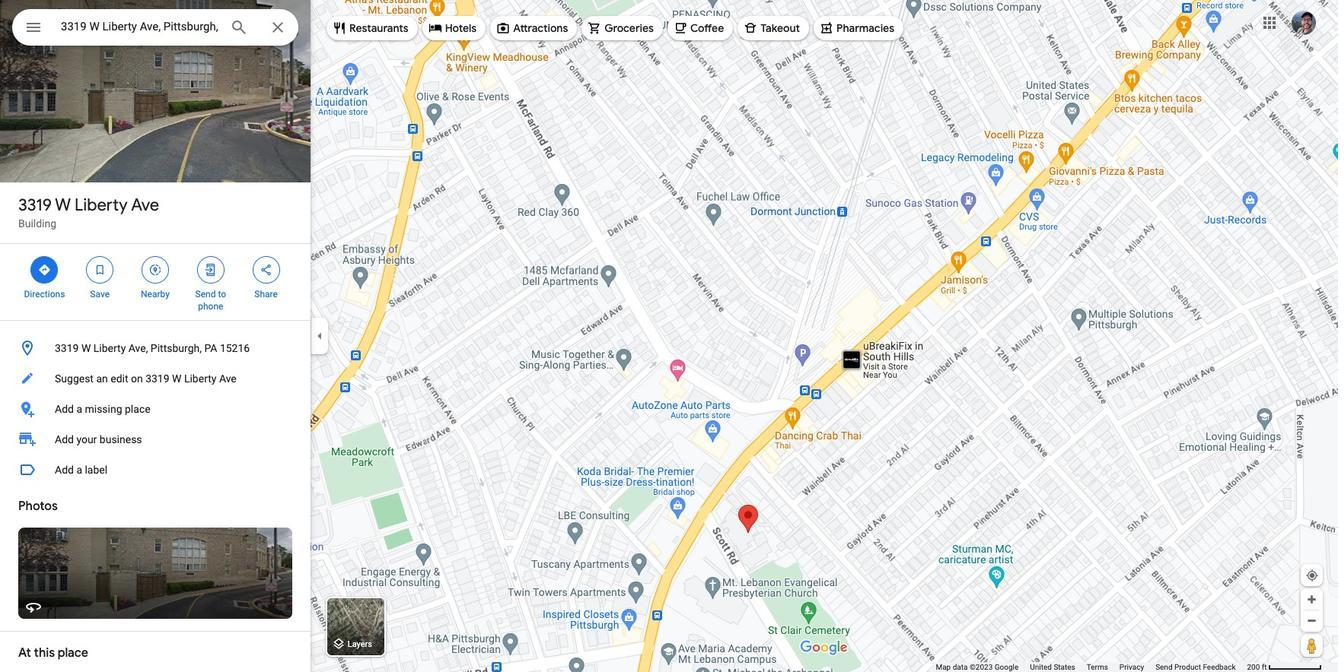 Task type: vqa. For each thing, say whether or not it's contained in the screenshot.
the bottommost the 3319
yes



Task type: describe. For each thing, give the bounding box(es) containing it.
send product feedback button
[[1156, 663, 1236, 673]]

privacy button
[[1120, 663, 1144, 673]]

coffee
[[690, 21, 724, 35]]

product
[[1174, 664, 1201, 672]]

ave inside button
[[219, 373, 237, 385]]

liberty for ave,
[[93, 343, 126, 355]]

photos
[[18, 499, 58, 515]]

feedback
[[1203, 664, 1236, 672]]


[[148, 262, 162, 279]]

footer inside google maps element
[[936, 663, 1247, 673]]

suggest an edit on 3319 w liberty ave button
[[0, 364, 311, 394]]

pharmacies button
[[814, 10, 904, 46]]

ave inside 3319 w liberty ave building
[[131, 195, 159, 216]]

a for missing
[[76, 403, 82, 416]]

directions
[[24, 289, 65, 300]]

0 horizontal spatial place
[[58, 646, 88, 661]]

3319 w liberty ave, pittsburgh, pa 15216 button
[[0, 333, 311, 364]]

this
[[34, 646, 55, 661]]

terms button
[[1087, 663, 1108, 673]]

restaurants button
[[327, 10, 418, 46]]

zoom out image
[[1306, 616, 1318, 627]]

nearby
[[141, 289, 170, 300]]

show your location image
[[1305, 569, 1319, 583]]

an
[[96, 373, 108, 385]]


[[38, 262, 51, 279]]

none field inside "3319 w liberty ave, pittsburgh, pa 15216" field
[[61, 18, 218, 36]]

on
[[131, 373, 143, 385]]

hotels button
[[422, 10, 486, 46]]

3319 for ave,
[[55, 343, 79, 355]]

pittsburgh,
[[151, 343, 202, 355]]

add for add a label
[[55, 464, 74, 476]]

add for add a missing place
[[55, 403, 74, 416]]

groceries button
[[582, 10, 663, 46]]

phone
[[198, 301, 223, 312]]

google maps element
[[0, 0, 1338, 673]]

terms
[[1087, 664, 1108, 672]]

attractions button
[[490, 10, 577, 46]]

collapse side panel image
[[311, 328, 328, 345]]

edit
[[111, 373, 128, 385]]

 button
[[12, 9, 55, 49]]

pa
[[204, 343, 217, 355]]

map data ©2023 google
[[936, 664, 1019, 672]]

send to phone
[[195, 289, 226, 312]]

restaurants
[[349, 21, 408, 35]]

takeout
[[761, 21, 800, 35]]

united states
[[1030, 664, 1075, 672]]

data
[[953, 664, 968, 672]]

actions for 3319 w liberty ave region
[[0, 244, 311, 320]]

send product feedback
[[1156, 664, 1236, 672]]

map
[[936, 664, 951, 672]]

add for add your business
[[55, 434, 74, 446]]

takeout button
[[738, 10, 809, 46]]

share
[[254, 289, 278, 300]]



Task type: locate. For each thing, give the bounding box(es) containing it.
1 horizontal spatial w
[[81, 343, 91, 355]]

None field
[[61, 18, 218, 36]]

google account: cj baylor  
(christian.baylor@adept.ai) image
[[1292, 10, 1316, 35]]

1 vertical spatial liberty
[[93, 343, 126, 355]]


[[93, 262, 107, 279]]

add your business link
[[0, 425, 311, 455]]

liberty inside 3319 w liberty ave, pittsburgh, pa 15216 button
[[93, 343, 126, 355]]

3319 w liberty ave building
[[18, 195, 159, 230]]

ave,
[[128, 343, 148, 355]]

3319 inside suggest an edit on 3319 w liberty ave button
[[145, 373, 169, 385]]

hotels
[[445, 21, 477, 35]]

a for label
[[76, 464, 82, 476]]

2 horizontal spatial w
[[172, 373, 182, 385]]


[[24, 17, 43, 38]]


[[204, 262, 218, 279]]

©2023
[[970, 664, 993, 672]]

layers
[[348, 640, 372, 650]]

add
[[55, 403, 74, 416], [55, 434, 74, 446], [55, 464, 74, 476]]

2 vertical spatial add
[[55, 464, 74, 476]]

w inside 3319 w liberty ave, pittsburgh, pa 15216 button
[[81, 343, 91, 355]]

w for ave,
[[81, 343, 91, 355]]

liberty down 'pa'
[[184, 373, 216, 385]]

add a missing place
[[55, 403, 150, 416]]

send for send product feedback
[[1156, 664, 1173, 672]]

2 vertical spatial liberty
[[184, 373, 216, 385]]

200 ft button
[[1247, 664, 1322, 672]]

0 horizontal spatial send
[[195, 289, 216, 300]]

1 vertical spatial send
[[1156, 664, 1173, 672]]

0 vertical spatial place
[[125, 403, 150, 416]]

footer
[[936, 663, 1247, 673]]

 search field
[[12, 9, 298, 49]]

send inside button
[[1156, 664, 1173, 672]]

200 ft
[[1247, 664, 1267, 672]]

w for ave
[[55, 195, 71, 216]]

1 horizontal spatial 3319
[[55, 343, 79, 355]]

coffee button
[[667, 10, 733, 46]]

ft
[[1262, 664, 1267, 672]]

0 horizontal spatial w
[[55, 195, 71, 216]]

0 vertical spatial w
[[55, 195, 71, 216]]

1 horizontal spatial place
[[125, 403, 150, 416]]

15216
[[220, 343, 250, 355]]

place down the on
[[125, 403, 150, 416]]

place right this
[[58, 646, 88, 661]]

3319 right the on
[[145, 373, 169, 385]]

2 horizontal spatial 3319
[[145, 373, 169, 385]]

0 vertical spatial liberty
[[75, 195, 128, 216]]

3319 inside 3319 w liberty ave building
[[18, 195, 52, 216]]

google
[[995, 664, 1019, 672]]

1 vertical spatial place
[[58, 646, 88, 661]]

liberty
[[75, 195, 128, 216], [93, 343, 126, 355], [184, 373, 216, 385]]

privacy
[[1120, 664, 1144, 672]]

suggest
[[55, 373, 94, 385]]

3319 inside 3319 w liberty ave, pittsburgh, pa 15216 button
[[55, 343, 79, 355]]

suggest an edit on 3319 w liberty ave
[[55, 373, 237, 385]]

add left label
[[55, 464, 74, 476]]

place inside button
[[125, 403, 150, 416]]

attractions
[[513, 21, 568, 35]]

1 add from the top
[[55, 403, 74, 416]]

ave
[[131, 195, 159, 216], [219, 373, 237, 385]]

2 vertical spatial 3319
[[145, 373, 169, 385]]

missing
[[85, 403, 122, 416]]


[[259, 262, 273, 279]]

3319 for ave
[[18, 195, 52, 216]]

liberty inside 3319 w liberty ave building
[[75, 195, 128, 216]]

w up 'building'
[[55, 195, 71, 216]]

3319
[[18, 195, 52, 216], [55, 343, 79, 355], [145, 373, 169, 385]]

0 vertical spatial send
[[195, 289, 216, 300]]

liberty left ave,
[[93, 343, 126, 355]]

save
[[90, 289, 110, 300]]

groceries
[[605, 21, 654, 35]]

3319 up suggest
[[55, 343, 79, 355]]

add down suggest
[[55, 403, 74, 416]]

add a missing place button
[[0, 394, 311, 425]]

0 vertical spatial 3319
[[18, 195, 52, 216]]

3319 w liberty ave main content
[[0, 0, 311, 673]]

ave up 
[[131, 195, 159, 216]]

w down pittsburgh,
[[172, 373, 182, 385]]

add a label
[[55, 464, 107, 476]]

1 vertical spatial 3319
[[55, 343, 79, 355]]

w up suggest
[[81, 343, 91, 355]]

send inside send to phone
[[195, 289, 216, 300]]

a left label
[[76, 464, 82, 476]]

2 add from the top
[[55, 434, 74, 446]]

0 horizontal spatial 3319
[[18, 195, 52, 216]]

liberty up  in the left top of the page
[[75, 195, 128, 216]]

2 vertical spatial w
[[172, 373, 182, 385]]

to
[[218, 289, 226, 300]]

0 vertical spatial add
[[55, 403, 74, 416]]

add a label button
[[0, 455, 311, 486]]

0 vertical spatial a
[[76, 403, 82, 416]]

add your business
[[55, 434, 142, 446]]

united states button
[[1030, 663, 1075, 673]]

0 horizontal spatial ave
[[131, 195, 159, 216]]

business
[[100, 434, 142, 446]]

at
[[18, 646, 31, 661]]

liberty for ave
[[75, 195, 128, 216]]

building
[[18, 218, 56, 230]]

at this place
[[18, 646, 88, 661]]

send for send to phone
[[195, 289, 216, 300]]

w
[[55, 195, 71, 216], [81, 343, 91, 355], [172, 373, 182, 385]]

zoom in image
[[1306, 594, 1318, 606]]

0 vertical spatial ave
[[131, 195, 159, 216]]

footer containing map data ©2023 google
[[936, 663, 1247, 673]]

2 a from the top
[[76, 464, 82, 476]]

200
[[1247, 664, 1260, 672]]

1 vertical spatial a
[[76, 464, 82, 476]]

send left product
[[1156, 664, 1173, 672]]

your
[[76, 434, 97, 446]]

send up the phone
[[195, 289, 216, 300]]

add left your
[[55, 434, 74, 446]]

place
[[125, 403, 150, 416], [58, 646, 88, 661]]

1 horizontal spatial ave
[[219, 373, 237, 385]]

a
[[76, 403, 82, 416], [76, 464, 82, 476]]

w inside suggest an edit on 3319 w liberty ave button
[[172, 373, 182, 385]]

label
[[85, 464, 107, 476]]

show street view coverage image
[[1301, 635, 1323, 658]]

1 vertical spatial ave
[[219, 373, 237, 385]]

ave down the 15216
[[219, 373, 237, 385]]

states
[[1054, 664, 1075, 672]]

pharmacies
[[837, 21, 894, 35]]

3319 up 'building'
[[18, 195, 52, 216]]

w inside 3319 w liberty ave building
[[55, 195, 71, 216]]

liberty inside suggest an edit on 3319 w liberty ave button
[[184, 373, 216, 385]]

3319 w liberty ave, pittsburgh, pa 15216
[[55, 343, 250, 355]]

united
[[1030, 664, 1052, 672]]

1 vertical spatial w
[[81, 343, 91, 355]]

3 add from the top
[[55, 464, 74, 476]]

send
[[195, 289, 216, 300], [1156, 664, 1173, 672]]

1 vertical spatial add
[[55, 434, 74, 446]]

a left missing
[[76, 403, 82, 416]]

1 horizontal spatial send
[[1156, 664, 1173, 672]]

3319 W Liberty Ave, Pittsburgh, PA 15216 field
[[12, 9, 298, 46]]

1 a from the top
[[76, 403, 82, 416]]



